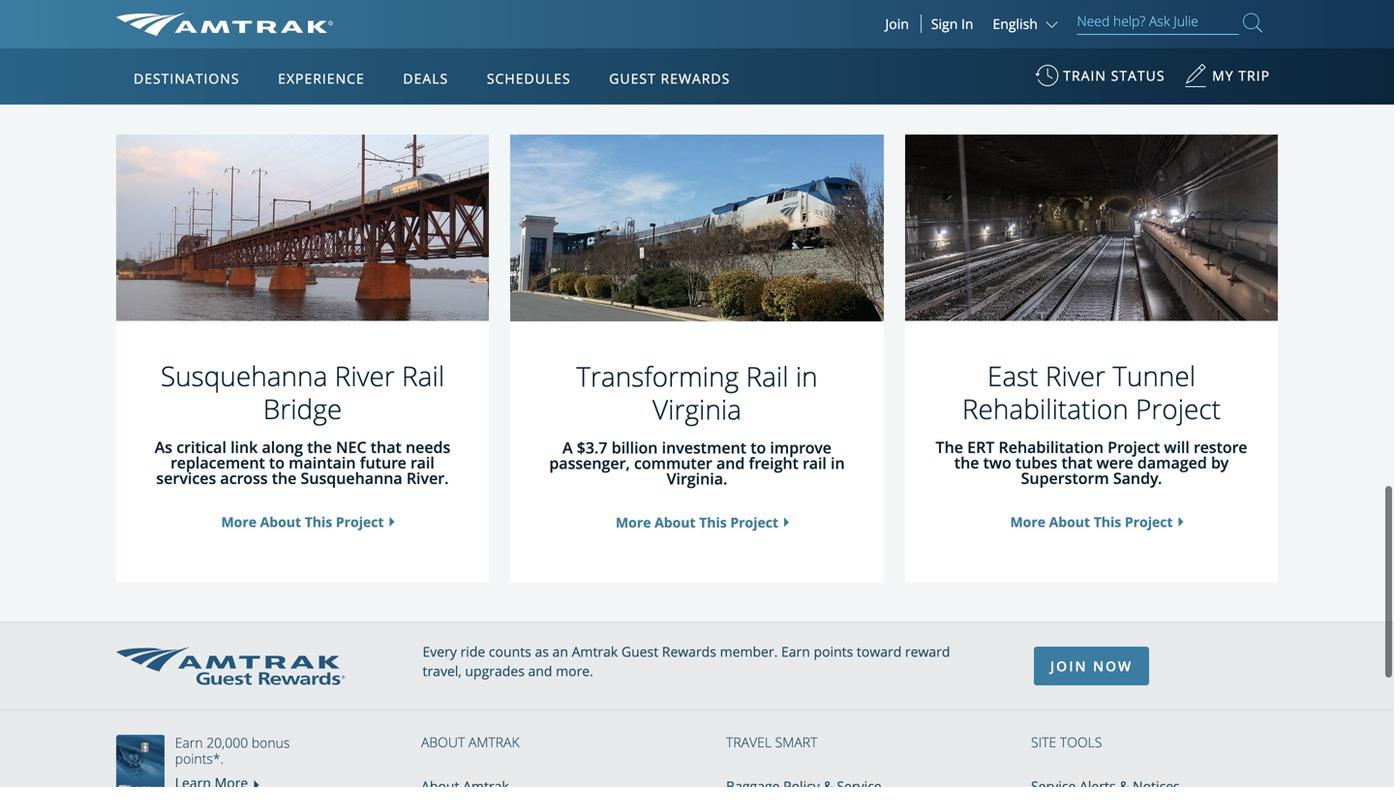 Task type: locate. For each thing, give the bounding box(es) containing it.
that left were in the right of the page
[[1062, 452, 1093, 473]]

more about this project link down virginia. on the bottom of the page
[[616, 513, 779, 532]]

deals button
[[396, 51, 456, 106]]

that
[[371, 437, 402, 457], [1062, 452, 1093, 473]]

more down commuter
[[616, 513, 651, 532]]

0 horizontal spatial river
[[335, 358, 395, 394]]

2 horizontal spatial more
[[1010, 513, 1046, 531]]

the left nec
[[307, 437, 332, 457]]

rail up needs
[[402, 358, 445, 394]]

1 horizontal spatial this
[[699, 513, 727, 532]]

billion
[[612, 437, 658, 458]]

amtrak up the more.
[[572, 643, 618, 661]]

1 vertical spatial susquehanna
[[301, 468, 403, 488]]

3 more from the left
[[616, 513, 651, 532]]

more down across
[[221, 513, 257, 531]]

1 horizontal spatial that
[[1062, 452, 1093, 473]]

more about this project for virginia
[[616, 513, 779, 532]]

more about this project down as critical link along the nec that needs replacement to maintain future rail services across the susquehanna river.
[[221, 513, 384, 531]]

2 more about this project from the left
[[1010, 513, 1173, 531]]

1 vertical spatial rehabilitation
[[999, 437, 1104, 457]]

application
[[188, 162, 653, 433]]

1 horizontal spatial more about this project link
[[616, 513, 779, 532]]

to inside as critical link along the nec that needs replacement to maintain future rail services across the susquehanna river.
[[269, 452, 285, 473]]

project inside the ert rehabilitation project will restore the two tubes that were damaged by superstorm sandy.
[[1108, 437, 1160, 457]]

3 more about this project link from the left
[[616, 513, 779, 532]]

about down virginia. on the bottom of the page
[[655, 513, 696, 532]]

1 more about this project link from the left
[[221, 513, 384, 531]]

0 vertical spatial amtrak
[[572, 643, 618, 661]]

points*.
[[175, 749, 224, 768]]

the down along
[[272, 468, 297, 488]]

and left freight in the bottom right of the page
[[717, 453, 745, 473]]

project for susquehanna river rail bridge
[[336, 513, 384, 531]]

amtrak down upgrades
[[469, 733, 520, 752]]

river for susquehanna
[[335, 358, 395, 394]]

1 rail from the left
[[402, 358, 445, 394]]

footer containing every ride counts as an amtrak guest rewards member. earn points toward reward travel, upgrades and more.
[[0, 622, 1394, 787]]

0 vertical spatial and
[[717, 453, 745, 473]]

that inside the ert rehabilitation project will restore the two tubes that were damaged by superstorm sandy.
[[1062, 452, 1093, 473]]

rail
[[402, 358, 445, 394], [746, 358, 789, 395]]

in inside transforming rail in virginia
[[796, 358, 818, 395]]

project inside east river tunnel rehabilitation project
[[1136, 390, 1221, 427]]

0 vertical spatial rewards
[[661, 69, 730, 88]]

my trip button
[[1184, 57, 1271, 105]]

0 horizontal spatial that
[[371, 437, 402, 457]]

1 horizontal spatial and
[[717, 453, 745, 473]]

1 river from the left
[[335, 358, 395, 394]]

more about this project link down superstorm
[[1010, 513, 1173, 531]]

project down "sandy."
[[1125, 513, 1173, 531]]

1 horizontal spatial river
[[1046, 358, 1106, 394]]

and inside a $3.7 billion investment to improve passenger, commuter and freight rail in virginia.
[[717, 453, 745, 473]]

the ert rehabilitation project will restore the two tubes that were damaged by superstorm sandy.
[[936, 437, 1248, 488]]

more
[[221, 513, 257, 531], [1010, 513, 1046, 531], [616, 513, 651, 532]]

1 horizontal spatial rail
[[803, 453, 827, 473]]

this
[[305, 513, 332, 531], [1094, 513, 1122, 531], [699, 513, 727, 532]]

train status
[[1064, 66, 1165, 85]]

2 rail from the left
[[746, 358, 789, 395]]

join
[[886, 15, 909, 33], [1051, 657, 1088, 676]]

2 horizontal spatial more about this project
[[1010, 513, 1173, 531]]

river for east
[[1046, 358, 1106, 394]]

investment
[[662, 437, 747, 458]]

0 horizontal spatial earn
[[175, 734, 203, 752]]

my
[[1213, 66, 1234, 85]]

0 vertical spatial join
[[886, 15, 909, 33]]

0 vertical spatial susquehanna
[[161, 358, 328, 394]]

1 more about this project from the left
[[221, 513, 384, 531]]

future
[[360, 452, 407, 473]]

0 horizontal spatial and
[[528, 662, 552, 680]]

project for transforming rail in virginia
[[731, 513, 779, 532]]

1 horizontal spatial the
[[307, 437, 332, 457]]

my trip
[[1213, 66, 1271, 85]]

about amtrak
[[421, 733, 520, 752]]

earn left the 20,000
[[175, 734, 203, 752]]

critical
[[176, 437, 227, 457]]

1 vertical spatial in
[[831, 453, 845, 473]]

1 vertical spatial join
[[1051, 657, 1088, 676]]

more about this project down virginia. on the bottom of the page
[[616, 513, 779, 532]]

guest rewards button
[[602, 51, 738, 106]]

tools
[[1060, 733, 1102, 752]]

smart
[[775, 733, 818, 752]]

0 horizontal spatial in
[[796, 358, 818, 395]]

to inside a $3.7 billion investment to improve passenger, commuter and freight rail in virginia.
[[751, 437, 766, 458]]

project
[[1136, 390, 1221, 427], [1108, 437, 1160, 457], [336, 513, 384, 531], [1125, 513, 1173, 531], [731, 513, 779, 532]]

the left two
[[955, 452, 979, 473]]

join now
[[1051, 657, 1133, 676]]

2 more from the left
[[1010, 513, 1046, 531]]

rehabilitation
[[962, 390, 1129, 427], [999, 437, 1104, 457]]

improve
[[770, 437, 832, 458]]

east river tunnel rehabilitation project
[[962, 358, 1221, 427]]

1 horizontal spatial amtrak
[[572, 643, 618, 661]]

train
[[1064, 66, 1107, 85]]

join left now
[[1051, 657, 1088, 676]]

more for virginia
[[616, 513, 651, 532]]

1 horizontal spatial earn
[[781, 643, 810, 661]]

0 horizontal spatial this
[[305, 513, 332, 531]]

project down "future"
[[336, 513, 384, 531]]

1 vertical spatial earn
[[175, 734, 203, 752]]

as critical link along the nec that needs replacement to maintain future rail services across the susquehanna river.
[[155, 437, 451, 488]]

rail right virginia
[[746, 358, 789, 395]]

more about this project link
[[221, 513, 384, 531], [1010, 513, 1173, 531], [616, 513, 779, 532]]

join inside join now link
[[1051, 657, 1088, 676]]

join button
[[874, 15, 922, 33]]

and
[[717, 453, 745, 473], [528, 662, 552, 680]]

the
[[936, 437, 964, 457]]

1 horizontal spatial more about this project
[[616, 513, 779, 532]]

0 horizontal spatial more about this project
[[221, 513, 384, 531]]

rehabilitation up superstorm
[[999, 437, 1104, 457]]

member.
[[720, 643, 778, 661]]

upgrades
[[465, 662, 525, 680]]

this down virginia. on the bottom of the page
[[699, 513, 727, 532]]

2 horizontal spatial the
[[955, 452, 979, 473]]

the inside the ert rehabilitation project will restore the two tubes that were damaged by superstorm sandy.
[[955, 452, 979, 473]]

earn inside every ride counts as an amtrak guest rewards member. earn points toward reward travel, upgrades and more.
[[781, 643, 810, 661]]

earn
[[781, 643, 810, 661], [175, 734, 203, 752]]

river
[[335, 358, 395, 394], [1046, 358, 1106, 394]]

and inside every ride counts as an amtrak guest rewards member. earn points toward reward travel, upgrades and more.
[[528, 662, 552, 680]]

every ride counts as an amtrak guest rewards member. earn points toward reward travel, upgrades and more.
[[423, 643, 950, 680]]

0 horizontal spatial rail
[[411, 452, 435, 473]]

0 horizontal spatial rail
[[402, 358, 445, 394]]

will
[[1164, 437, 1190, 457]]

1 horizontal spatial in
[[831, 453, 845, 473]]

susquehanna down nec
[[301, 468, 403, 488]]

1 this from the left
[[305, 513, 332, 531]]

1 horizontal spatial join
[[1051, 657, 1088, 676]]

maintain
[[289, 452, 356, 473]]

in
[[796, 358, 818, 395], [831, 453, 845, 473]]

more about this project link for bridge
[[221, 513, 384, 531]]

earn 20,000 bonus points*.
[[175, 734, 290, 768]]

2 this from the left
[[1094, 513, 1122, 531]]

about down travel,
[[421, 733, 465, 752]]

this down "sandy."
[[1094, 513, 1122, 531]]

as
[[155, 437, 172, 457]]

0 horizontal spatial more
[[221, 513, 257, 531]]

0 horizontal spatial join
[[886, 15, 909, 33]]

rewards
[[661, 69, 730, 88], [662, 643, 717, 661]]

search icon image
[[1243, 9, 1263, 36]]

river inside susquehanna river rail bridge
[[335, 358, 395, 394]]

susquehanna inside as critical link along the nec that needs replacement to maintain future rail services across the susquehanna river.
[[301, 468, 403, 488]]

3 more about this project from the left
[[616, 513, 779, 532]]

rail right "future"
[[411, 452, 435, 473]]

about inside footer
[[421, 733, 465, 752]]

1 horizontal spatial rail
[[746, 358, 789, 395]]

2 more about this project link from the left
[[1010, 513, 1173, 531]]

rehabilitation up tubes
[[962, 390, 1129, 427]]

1 horizontal spatial more
[[616, 513, 651, 532]]

1 more from the left
[[221, 513, 257, 531]]

more for bridge
[[221, 513, 257, 531]]

more down superstorm
[[1010, 513, 1046, 531]]

to right the link
[[269, 452, 285, 473]]

0 horizontal spatial amtrak
[[469, 733, 520, 752]]

3 this from the left
[[699, 513, 727, 532]]

about for rehabilitation
[[1049, 513, 1090, 531]]

a
[[563, 437, 573, 458]]

this down 'maintain'
[[305, 513, 332, 531]]

passenger,
[[549, 453, 630, 473]]

bonus
[[252, 734, 290, 752]]

project up "sandy."
[[1108, 437, 1160, 457]]

in inside a $3.7 billion investment to improve passenger, commuter and freight rail in virginia.
[[831, 453, 845, 473]]

in up improve
[[796, 358, 818, 395]]

rail
[[411, 452, 435, 473], [803, 453, 827, 473]]

this for virginia
[[699, 513, 727, 532]]

2 horizontal spatial more about this project link
[[1010, 513, 1173, 531]]

amtrak inside every ride counts as an amtrak guest rewards member. earn points toward reward travel, upgrades and more.
[[572, 643, 618, 661]]

and down as
[[528, 662, 552, 680]]

transforming rail in virginia
[[576, 358, 818, 427]]

that right nec
[[371, 437, 402, 457]]

tunnel
[[1113, 358, 1196, 394]]

more about this project for bridge
[[221, 513, 384, 531]]

susquehanna
[[161, 358, 328, 394], [301, 468, 403, 488]]

train status link
[[1035, 57, 1165, 105]]

2 horizontal spatial this
[[1094, 513, 1122, 531]]

schedules
[[487, 69, 571, 88]]

Please enter your search item search field
[[1077, 10, 1240, 35]]

rehabilitation inside the ert rehabilitation project will restore the two tubes that were damaged by superstorm sandy.
[[999, 437, 1104, 457]]

to left improve
[[751, 437, 766, 458]]

2 river from the left
[[1046, 358, 1106, 394]]

1 horizontal spatial to
[[751, 437, 766, 458]]

more about this project down superstorm
[[1010, 513, 1173, 531]]

join left the 'sign'
[[886, 15, 909, 33]]

0 vertical spatial guest
[[609, 69, 656, 88]]

0 horizontal spatial to
[[269, 452, 285, 473]]

nec
[[336, 437, 367, 457]]

about
[[260, 513, 301, 531], [1049, 513, 1090, 531], [655, 513, 696, 532], [421, 733, 465, 752]]

across
[[220, 468, 268, 488]]

footer
[[0, 622, 1394, 787]]

a $3.7 billion investment to improve passenger, commuter and freight rail in virginia.
[[549, 437, 845, 489]]

1 vertical spatial and
[[528, 662, 552, 680]]

susquehanna up the link
[[161, 358, 328, 394]]

earn left points at the bottom
[[781, 643, 810, 661]]

project up will
[[1136, 390, 1221, 427]]

0 horizontal spatial the
[[272, 468, 297, 488]]

1 vertical spatial amtrak
[[469, 733, 520, 752]]

about down across
[[260, 513, 301, 531]]

0 vertical spatial in
[[796, 358, 818, 395]]

0 vertical spatial rehabilitation
[[962, 390, 1129, 427]]

0 horizontal spatial more about this project link
[[221, 513, 384, 531]]

join for join
[[886, 15, 909, 33]]

1 vertical spatial guest
[[622, 643, 659, 661]]

banner
[[0, 0, 1394, 447]]

an
[[553, 643, 568, 661]]

in right freight in the bottom right of the page
[[831, 453, 845, 473]]

1 vertical spatial rewards
[[662, 643, 717, 661]]

about down superstorm
[[1049, 513, 1090, 531]]

project down freight in the bottom right of the page
[[731, 513, 779, 532]]

guest
[[609, 69, 656, 88], [622, 643, 659, 661]]

river right east
[[1046, 358, 1106, 394]]

sign in button
[[931, 15, 974, 33]]

site tools
[[1031, 733, 1102, 752]]

river up nec
[[335, 358, 395, 394]]

virginia
[[653, 391, 742, 427]]

amtrak
[[572, 643, 618, 661], [469, 733, 520, 752]]

river inside east river tunnel rehabilitation project
[[1046, 358, 1106, 394]]

toward
[[857, 643, 902, 661]]

0 vertical spatial earn
[[781, 643, 810, 661]]

more about this project link down as critical link along the nec that needs replacement to maintain future rail services across the susquehanna river.
[[221, 513, 384, 531]]

along
[[262, 437, 303, 457]]

rail right freight in the bottom right of the page
[[803, 453, 827, 473]]



Task type: vqa. For each thing, say whether or not it's contained in the screenshot.
VIRGINIA.
yes



Task type: describe. For each thing, give the bounding box(es) containing it.
superstorm
[[1021, 468, 1109, 488]]

$3.7
[[577, 437, 608, 458]]

rail inside susquehanna river rail bridge
[[402, 358, 445, 394]]

trip
[[1239, 66, 1271, 85]]

schedules link
[[479, 48, 579, 105]]

amtrak guest rewards preferred mastercard image
[[116, 735, 174, 787]]

earn inside earn 20,000 bonus points*.
[[175, 734, 203, 752]]

ert
[[968, 437, 995, 457]]

river.
[[407, 468, 449, 488]]

in
[[962, 15, 974, 33]]

20,000
[[206, 734, 248, 752]]

needs
[[406, 437, 451, 457]]

rail inside as critical link along the nec that needs replacement to maintain future rail services across the susquehanna river.
[[411, 452, 435, 473]]

travel,
[[423, 662, 462, 680]]

guest inside every ride counts as an amtrak guest rewards member. earn points toward reward travel, upgrades and more.
[[622, 643, 659, 661]]

travel smart
[[726, 733, 818, 752]]

transforming
[[576, 358, 739, 395]]

rewards inside popup button
[[661, 69, 730, 88]]

join now link
[[1034, 647, 1150, 686]]

reward
[[905, 643, 950, 661]]

more about this project link for virginia
[[616, 513, 779, 532]]

susquehanna river rail bridge
[[161, 358, 445, 427]]

guest rewards
[[609, 69, 730, 88]]

rewards inside every ride counts as an amtrak guest rewards member. earn points toward reward travel, upgrades and more.
[[662, 643, 717, 661]]

sign in
[[931, 15, 974, 33]]

were
[[1097, 452, 1134, 473]]

travel
[[726, 733, 772, 752]]

sandy.
[[1114, 468, 1162, 488]]

more about this project link for rehabilitation
[[1010, 513, 1173, 531]]

susquehanna inside susquehanna river rail bridge
[[161, 358, 328, 394]]

about for virginia
[[655, 513, 696, 532]]

by
[[1211, 452, 1229, 473]]

banner containing join
[[0, 0, 1394, 447]]

ride
[[461, 643, 485, 661]]

now
[[1093, 657, 1133, 676]]

experience
[[278, 69, 365, 88]]

about for bridge
[[260, 513, 301, 531]]

amtrak guest rewards image
[[116, 648, 345, 685]]

tubes
[[1016, 452, 1058, 473]]

replacement
[[171, 452, 265, 473]]

link
[[231, 437, 258, 457]]

english
[[993, 15, 1038, 33]]

site
[[1031, 733, 1057, 752]]

this for rehabilitation
[[1094, 513, 1122, 531]]

commuter
[[634, 453, 713, 473]]

amtrak image
[[116, 13, 333, 36]]

that inside as critical link along the nec that needs replacement to maintain future rail services across the susquehanna river.
[[371, 437, 402, 457]]

rail inside a $3.7 billion investment to improve passenger, commuter and freight rail in virginia.
[[803, 453, 827, 473]]

restore
[[1194, 437, 1248, 457]]

destinations
[[134, 69, 240, 88]]

counts
[[489, 643, 531, 661]]

every
[[423, 643, 457, 661]]

points
[[814, 643, 853, 661]]

regions map image
[[188, 162, 653, 433]]

east
[[988, 358, 1039, 394]]

as
[[535, 643, 549, 661]]

services
[[156, 468, 216, 488]]

status
[[1111, 66, 1165, 85]]

bridge
[[263, 390, 342, 427]]

more for rehabilitation
[[1010, 513, 1046, 531]]

guest inside popup button
[[609, 69, 656, 88]]

destinations button
[[126, 51, 247, 106]]

more about this project for rehabilitation
[[1010, 513, 1173, 531]]

sign
[[931, 15, 958, 33]]

this for bridge
[[305, 513, 332, 531]]

deals
[[403, 69, 449, 88]]

experience button
[[270, 51, 373, 106]]

damaged
[[1138, 452, 1207, 473]]

rehabilitation inside east river tunnel rehabilitation project
[[962, 390, 1129, 427]]

rail inside transforming rail in virginia
[[746, 358, 789, 395]]

freight
[[749, 453, 799, 473]]

project for east river tunnel rehabilitation project
[[1125, 513, 1173, 531]]

more.
[[556, 662, 594, 680]]

join for join now
[[1051, 657, 1088, 676]]

virginia.
[[667, 468, 728, 489]]

english button
[[993, 15, 1063, 33]]

two
[[984, 452, 1012, 473]]



